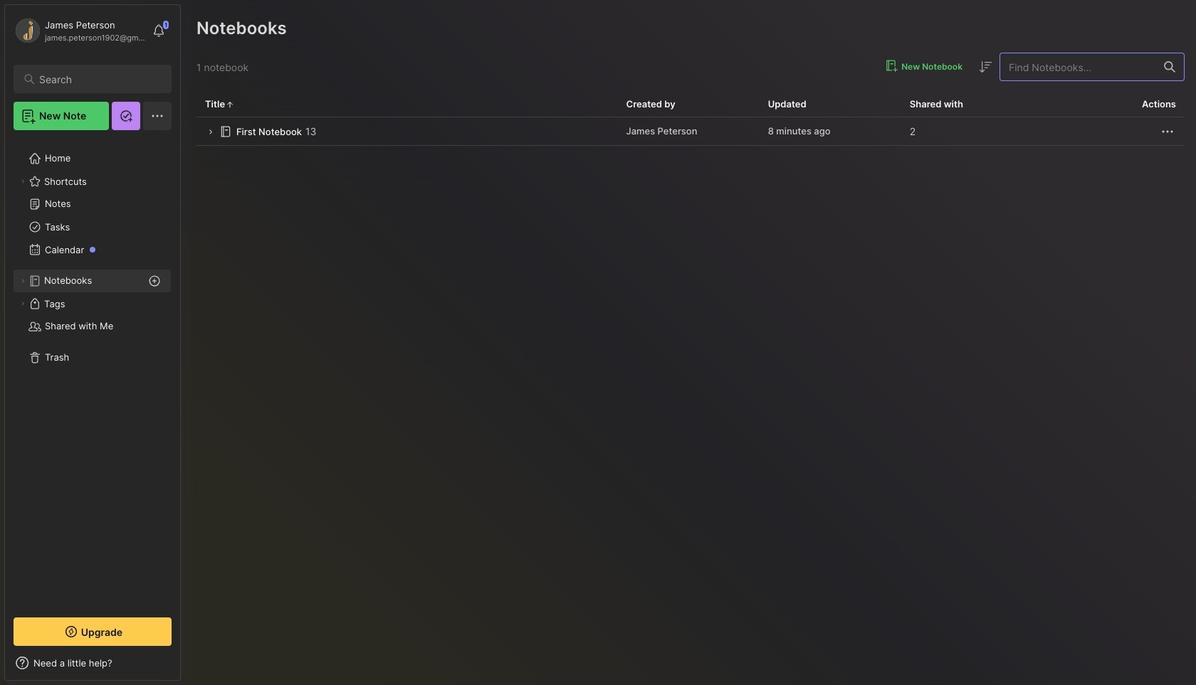 Task type: vqa. For each thing, say whether or not it's contained in the screenshot.
the Your
no



Task type: locate. For each thing, give the bounding box(es) containing it.
Search text field
[[39, 73, 159, 86]]

click to collapse image
[[180, 659, 191, 677]]

main element
[[0, 0, 185, 686]]

None search field
[[39, 71, 159, 88]]

row
[[197, 118, 1185, 146]]

expand tags image
[[19, 300, 27, 308]]

more actions image
[[1159, 123, 1177, 140]]

Account field
[[14, 16, 145, 45]]

tree
[[5, 139, 180, 605]]

arrow image
[[205, 127, 216, 138]]

WHAT'S NEW field
[[5, 652, 180, 675]]

tree inside main element
[[5, 139, 180, 605]]



Task type: describe. For each thing, give the bounding box(es) containing it.
expand notebooks image
[[19, 277, 27, 286]]

Sort field
[[977, 58, 994, 76]]

none search field inside main element
[[39, 71, 159, 88]]

sort options image
[[977, 58, 994, 76]]

More actions field
[[1159, 123, 1177, 140]]

Find Notebooks… text field
[[1001, 55, 1156, 79]]



